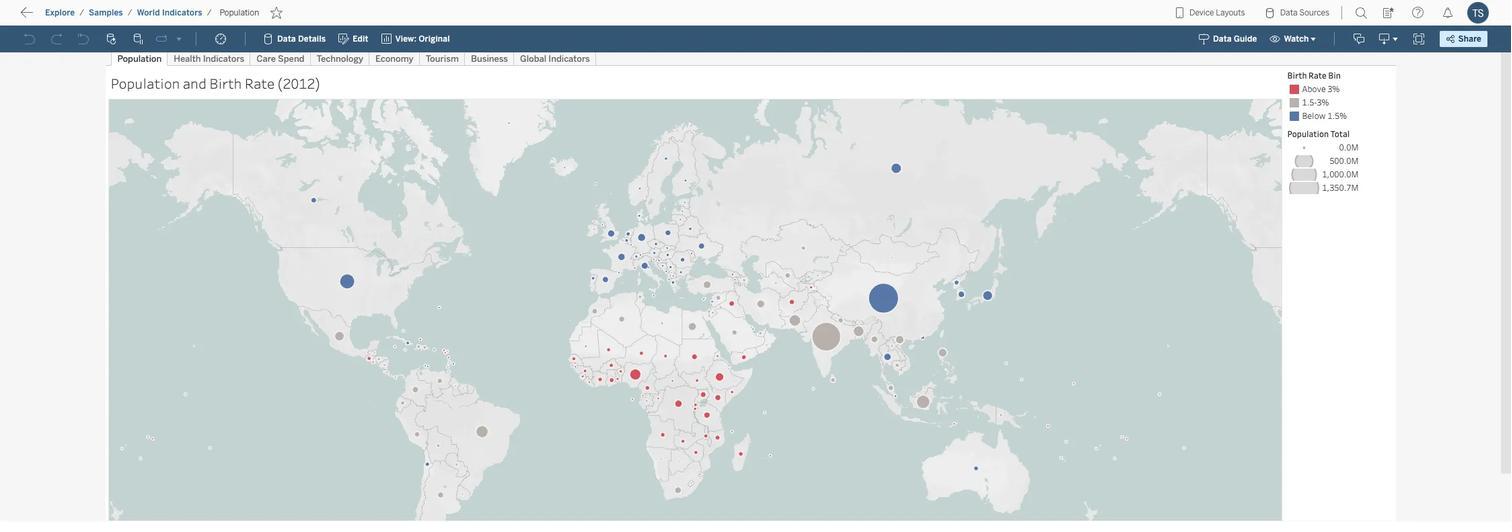 Task type: vqa. For each thing, say whether or not it's contained in the screenshot.
LOCATION at the top left of the page
no



Task type: describe. For each thing, give the bounding box(es) containing it.
world
[[137, 8, 160, 17]]

indicators
[[162, 8, 202, 17]]

skip to content link
[[32, 7, 137, 25]]

samples link
[[88, 7, 124, 18]]

population
[[220, 8, 259, 17]]

samples
[[89, 8, 123, 17]]

1 / from the left
[[80, 8, 84, 17]]

explore
[[45, 8, 75, 17]]

skip to content
[[35, 10, 116, 23]]

explore / samples / world indicators /
[[45, 8, 212, 17]]



Task type: locate. For each thing, give the bounding box(es) containing it.
content
[[74, 10, 116, 23]]

population element
[[216, 8, 263, 17]]

2 / from the left
[[128, 8, 132, 17]]

to
[[61, 10, 71, 23]]

2 horizontal spatial /
[[207, 8, 212, 17]]

/ right 'indicators'
[[207, 8, 212, 17]]

/
[[80, 8, 84, 17], [128, 8, 132, 17], [207, 8, 212, 17]]

skip
[[35, 10, 58, 23]]

1 horizontal spatial /
[[128, 8, 132, 17]]

explore link
[[44, 7, 76, 18]]

3 / from the left
[[207, 8, 212, 17]]

/ right to
[[80, 8, 84, 17]]

world indicators link
[[136, 7, 203, 18]]

/ left world
[[128, 8, 132, 17]]

0 horizontal spatial /
[[80, 8, 84, 17]]



